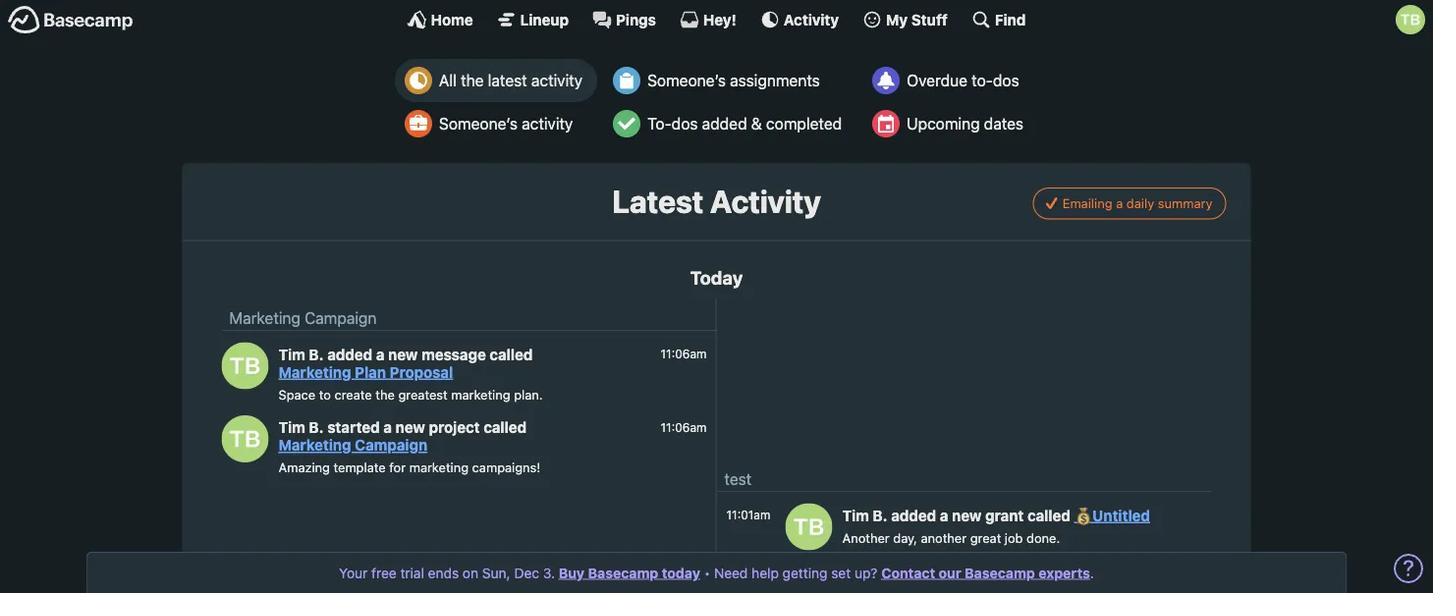 Task type: vqa. For each thing, say whether or not it's contained in the screenshot.
called within tim b. added a new message called marketing plan proposal
yes



Task type: locate. For each thing, give the bounding box(es) containing it.
1 vertical spatial added
[[328, 346, 373, 363]]

11:06am for tim b. added a new message called
[[661, 348, 707, 361]]

project
[[429, 419, 480, 436]]

my
[[887, 11, 908, 28]]

0 vertical spatial new
[[388, 346, 418, 363]]

activity down &
[[710, 183, 821, 220]]

2 vertical spatial b.
[[873, 507, 888, 524]]

switch accounts image
[[8, 5, 134, 35]]

lineup
[[521, 11, 569, 28]]

dos up dates
[[994, 71, 1020, 90]]

11:06am
[[661, 348, 707, 361], [661, 421, 707, 435]]

b. down "marketing campaign"
[[309, 346, 324, 363]]

added for tim b. added a new grant called 💰 untitled
[[892, 507, 937, 524]]

a inside tim b. added a new message called marketing plan proposal
[[376, 346, 385, 363]]

tim burton image left the amazing
[[222, 416, 269, 463]]

1 horizontal spatial the
[[461, 71, 484, 90]]

today
[[691, 267, 743, 289]]

called up plan.
[[490, 346, 533, 363]]

3.
[[543, 565, 555, 581]]

added for tim b. added a new message called marketing plan proposal
[[328, 346, 373, 363]]

marketing campaign link up 'space'
[[229, 309, 377, 328]]

1 horizontal spatial added
[[702, 114, 748, 133]]

stuff
[[912, 11, 948, 28]]

marketing inside the tim b. started a new project called marketing campaign
[[279, 437, 351, 454]]

added up marketing plan proposal link
[[328, 346, 373, 363]]

1 vertical spatial someone's
[[439, 114, 518, 133]]

activity down all the latest activity
[[522, 114, 573, 133]]

need
[[714, 565, 748, 581]]

new down space to create the greatest marketing plan.
[[396, 419, 425, 436]]

💰 untitled link
[[1075, 507, 1151, 524]]

someone's
[[648, 71, 726, 90], [439, 114, 518, 133]]

called up campaigns!
[[484, 419, 527, 436]]

b. for marketing campaign
[[309, 346, 324, 363]]

your free trial ends on sun, dec  3. buy basecamp today • need help getting set up? contact our basecamp experts .
[[339, 565, 1095, 581]]

2 vertical spatial called
[[1028, 507, 1071, 524]]

b. up another
[[873, 507, 888, 524]]

template
[[334, 461, 386, 475]]

0 horizontal spatial someone's
[[439, 114, 518, 133]]

hey! button
[[680, 10, 737, 29]]

another
[[843, 531, 890, 546]]

marketing
[[229, 309, 301, 328], [279, 364, 351, 381], [279, 437, 351, 454]]

1 vertical spatial 11:06am
[[661, 421, 707, 435]]

0 vertical spatial the
[[461, 71, 484, 90]]

create
[[335, 387, 372, 402]]

a for tim b. added a new message called marketing plan proposal
[[376, 346, 385, 363]]

basecamp
[[588, 565, 659, 581], [965, 565, 1036, 581]]

11:06am element
[[661, 348, 707, 361], [661, 421, 707, 435]]

tim b. added a new message called marketing plan proposal
[[279, 346, 533, 381]]

.
[[1091, 565, 1095, 581]]

dos
[[994, 71, 1020, 90], [672, 114, 698, 133]]

1 vertical spatial 11:06am element
[[661, 421, 707, 435]]

someone's activity
[[439, 114, 573, 133]]

test
[[725, 470, 752, 489]]

0 horizontal spatial the
[[376, 387, 395, 402]]

tim up another
[[843, 507, 870, 524]]

a for tim b. added a new grant called 💰 untitled
[[940, 507, 949, 524]]

tim burton image for tim b. started a new project called
[[222, 416, 269, 463]]

0 vertical spatial someone's
[[648, 71, 726, 90]]

today
[[662, 565, 701, 581]]

campaign inside the tim b. started a new project called marketing campaign
[[355, 437, 428, 454]]

1 vertical spatial dos
[[672, 114, 698, 133]]

done.
[[1027, 531, 1061, 546]]

to-
[[648, 114, 672, 133]]

called inside tim b. added a new message called marketing plan proposal
[[490, 346, 533, 363]]

1 vertical spatial campaign
[[355, 437, 428, 454]]

added up day,
[[892, 507, 937, 524]]

1 vertical spatial b.
[[309, 419, 324, 436]]

a up plan
[[376, 346, 385, 363]]

a
[[1117, 196, 1124, 211], [376, 346, 385, 363], [384, 419, 392, 436], [940, 507, 949, 524]]

1 vertical spatial marketing
[[279, 364, 351, 381]]

marketing up to
[[279, 364, 351, 381]]

activity
[[532, 71, 583, 90], [522, 114, 573, 133]]

upcoming dates link
[[863, 102, 1039, 145]]

marketing right for
[[410, 461, 469, 475]]

main element
[[0, 0, 1434, 38]]

marketing campaign link down started
[[279, 437, 428, 454]]

dec
[[514, 565, 540, 581]]

emailing
[[1063, 196, 1113, 211]]

1 11:06am element from the top
[[661, 348, 707, 361]]

dos right todo icon on the top left
[[672, 114, 698, 133]]

reports image
[[873, 67, 900, 94]]

marketing up "project"
[[451, 387, 511, 402]]

added
[[702, 114, 748, 133], [328, 346, 373, 363], [892, 507, 937, 524]]

a up another
[[940, 507, 949, 524]]

marketing up the amazing
[[279, 437, 351, 454]]

test link
[[725, 470, 752, 489]]

the down plan
[[376, 387, 395, 402]]

0 vertical spatial tim burton image
[[222, 416, 269, 463]]

marketing
[[451, 387, 511, 402], [410, 461, 469, 475]]

someone's assignments
[[648, 71, 820, 90]]

0 horizontal spatial dos
[[672, 114, 698, 133]]

b. inside tim b. added a new message called marketing plan proposal
[[309, 346, 324, 363]]

our
[[939, 565, 962, 581]]

tim for test
[[843, 507, 870, 524]]

a left 'daily'
[[1117, 196, 1124, 211]]

2 vertical spatial added
[[892, 507, 937, 524]]

0 horizontal spatial basecamp
[[588, 565, 659, 581]]

0 vertical spatial added
[[702, 114, 748, 133]]

2 vertical spatial new
[[952, 507, 982, 524]]

•
[[704, 565, 711, 581]]

0 vertical spatial 11:06am element
[[661, 348, 707, 361]]

new up another day, another great job done.
[[952, 507, 982, 524]]

campaign
[[305, 309, 377, 328], [355, 437, 428, 454]]

marketing campaign link
[[229, 309, 377, 328], [279, 437, 428, 454]]

tim burton image
[[222, 416, 269, 463], [786, 504, 833, 551]]

activity
[[784, 11, 839, 28], [710, 183, 821, 220]]

1 horizontal spatial tim burton image
[[1397, 5, 1426, 34]]

1 vertical spatial new
[[396, 419, 425, 436]]

great
[[971, 531, 1002, 546]]

2 11:06am element from the top
[[661, 421, 707, 435]]

1 vertical spatial tim
[[279, 419, 306, 436]]

marketing inside tim b. added a new message called marketing plan proposal
[[279, 364, 351, 381]]

added left &
[[702, 114, 748, 133]]

new inside the tim b. started a new project called marketing campaign
[[396, 419, 425, 436]]

11:06am element for tim b. added a new message called marketing plan proposal
[[661, 348, 707, 361]]

basecamp down job
[[965, 565, 1036, 581]]

emailing a daily summary button
[[1033, 188, 1227, 220]]

campaign up marketing plan proposal link
[[305, 309, 377, 328]]

1 vertical spatial called
[[484, 419, 527, 436]]

2 11:06am from the top
[[661, 421, 707, 435]]

2 horizontal spatial added
[[892, 507, 937, 524]]

1 vertical spatial marketing campaign link
[[279, 437, 428, 454]]

to-dos added & completed link
[[604, 102, 857, 145]]

0 vertical spatial activity
[[532, 71, 583, 90]]

tim burton image inside main element
[[1397, 5, 1426, 34]]

find
[[995, 11, 1026, 28]]

contact our basecamp experts link
[[882, 565, 1091, 581]]

started
[[328, 419, 380, 436]]

0 vertical spatial tim burton image
[[1397, 5, 1426, 34]]

2 basecamp from the left
[[965, 565, 1036, 581]]

new up 'proposal'
[[388, 346, 418, 363]]

a right started
[[384, 419, 392, 436]]

getting
[[783, 565, 828, 581]]

tim burton image
[[1397, 5, 1426, 34], [222, 342, 269, 390]]

activity up assignments
[[784, 11, 839, 28]]

1 vertical spatial tim burton image
[[222, 342, 269, 390]]

1 11:06am from the top
[[661, 348, 707, 361]]

new inside tim b. added a new message called marketing plan proposal
[[388, 346, 418, 363]]

tim inside tim b. added a new message called marketing plan proposal
[[279, 346, 306, 363]]

called for marketing campaign
[[490, 346, 533, 363]]

0 vertical spatial tim
[[279, 346, 306, 363]]

called up done.
[[1028, 507, 1071, 524]]

latest
[[488, 71, 527, 90]]

0 vertical spatial marketing
[[451, 387, 511, 402]]

2 vertical spatial tim
[[843, 507, 870, 524]]

your
[[339, 565, 368, 581]]

1 horizontal spatial tim burton image
[[786, 504, 833, 551]]

a inside the tim b. started a new project called marketing campaign
[[384, 419, 392, 436]]

job
[[1005, 531, 1024, 546]]

marketing for tim b. started a new project called marketing campaign
[[279, 437, 351, 454]]

1 horizontal spatial someone's
[[648, 71, 726, 90]]

marketing for tim b. added a new message called marketing plan proposal
[[279, 364, 351, 381]]

basecamp right buy
[[588, 565, 659, 581]]

1 vertical spatial the
[[376, 387, 395, 402]]

someone's down all the latest activity link
[[439, 114, 518, 133]]

activity right latest
[[532, 71, 583, 90]]

dos inside the to-dos added & completed link
[[672, 114, 698, 133]]

1 horizontal spatial dos
[[994, 71, 1020, 90]]

tim
[[279, 346, 306, 363], [279, 419, 306, 436], [843, 507, 870, 524]]

to-dos added & completed
[[648, 114, 842, 133]]

1 horizontal spatial basecamp
[[965, 565, 1036, 581]]

assignment image
[[613, 67, 641, 94]]

0 horizontal spatial added
[[328, 346, 373, 363]]

tim down 'space'
[[279, 419, 306, 436]]

added inside tim b. added a new message called marketing plan proposal
[[328, 346, 373, 363]]

0 vertical spatial b.
[[309, 346, 324, 363]]

daily
[[1127, 196, 1155, 211]]

0 vertical spatial dos
[[994, 71, 1020, 90]]

plan.
[[514, 387, 543, 402]]

tim burton image for tim b. added a new grant called
[[786, 504, 833, 551]]

1 vertical spatial tim burton image
[[786, 504, 833, 551]]

the right all
[[461, 71, 484, 90]]

summary
[[1159, 196, 1213, 211]]

tim burton image up getting
[[786, 504, 833, 551]]

dates
[[985, 114, 1024, 133]]

marketing up 'space'
[[229, 309, 301, 328]]

on
[[463, 565, 479, 581]]

tim b. started a new project called marketing campaign
[[279, 419, 527, 454]]

activity link
[[761, 10, 839, 29]]

campaign up for
[[355, 437, 428, 454]]

0 vertical spatial activity
[[784, 11, 839, 28]]

someone's up to-
[[648, 71, 726, 90]]

2 vertical spatial marketing
[[279, 437, 351, 454]]

tim down "marketing campaign"
[[279, 346, 306, 363]]

0 vertical spatial called
[[490, 346, 533, 363]]

0 vertical spatial 11:06am
[[661, 348, 707, 361]]

b. down to
[[309, 419, 324, 436]]

1 basecamp from the left
[[588, 565, 659, 581]]

day,
[[894, 531, 918, 546]]

todo image
[[613, 110, 641, 138]]

0 horizontal spatial tim burton image
[[222, 416, 269, 463]]



Task type: describe. For each thing, give the bounding box(es) containing it.
overdue to-dos
[[907, 71, 1020, 90]]

my stuff button
[[863, 10, 948, 29]]

tim for marketing campaign
[[279, 346, 306, 363]]

pings button
[[593, 10, 656, 29]]

activity report image
[[405, 67, 432, 94]]

overdue
[[907, 71, 968, 90]]

greatest
[[399, 387, 448, 402]]

💰
[[1075, 507, 1089, 524]]

1 vertical spatial marketing
[[410, 461, 469, 475]]

&
[[752, 114, 762, 133]]

1 vertical spatial activity
[[522, 114, 573, 133]]

set
[[832, 565, 851, 581]]

11:06am for tim b. started a new project called
[[661, 421, 707, 435]]

free
[[372, 565, 397, 581]]

completed
[[767, 114, 842, 133]]

trial
[[400, 565, 424, 581]]

find button
[[972, 10, 1026, 29]]

campaigns!
[[472, 461, 541, 475]]

amazing template for marketing campaigns!
[[279, 461, 541, 475]]

experts
[[1039, 565, 1091, 581]]

home link
[[407, 10, 473, 29]]

1 vertical spatial activity
[[710, 183, 821, 220]]

11:06am element for tim b. started a new project called marketing campaign
[[661, 421, 707, 435]]

tim inside the tim b. started a new project called marketing campaign
[[279, 419, 306, 436]]

dos inside the overdue to-dos link
[[994, 71, 1020, 90]]

11:01am
[[727, 509, 771, 522]]

new for test
[[952, 507, 982, 524]]

assignments
[[730, 71, 820, 90]]

overdue to-dos link
[[863, 59, 1039, 102]]

buy basecamp today link
[[559, 565, 701, 581]]

0 vertical spatial marketing
[[229, 309, 301, 328]]

11:01am element
[[727, 509, 771, 522]]

sun,
[[482, 565, 511, 581]]

for
[[389, 461, 406, 475]]

to-
[[972, 71, 994, 90]]

a for tim b. started a new project called marketing campaign
[[384, 419, 392, 436]]

someone's activity link
[[395, 102, 598, 145]]

space
[[279, 387, 316, 402]]

buy
[[559, 565, 585, 581]]

space to create the greatest marketing plan.
[[279, 387, 543, 402]]

latest
[[613, 183, 704, 220]]

0 vertical spatial campaign
[[305, 309, 377, 328]]

up?
[[855, 565, 878, 581]]

latest activity
[[613, 183, 821, 220]]

all
[[439, 71, 457, 90]]

all the latest activity link
[[395, 59, 598, 102]]

another
[[921, 531, 967, 546]]

schedule image
[[873, 110, 900, 138]]

someone's assignments link
[[604, 59, 857, 102]]

someone's for someone's assignments
[[648, 71, 726, 90]]

hey!
[[704, 11, 737, 28]]

b. inside the tim b. started a new project called marketing campaign
[[309, 419, 324, 436]]

all the latest activity
[[439, 71, 583, 90]]

untitled
[[1093, 507, 1151, 524]]

b. for test
[[873, 507, 888, 524]]

new for marketing campaign
[[388, 346, 418, 363]]

grant
[[986, 507, 1024, 524]]

activity inside main element
[[784, 11, 839, 28]]

my stuff
[[887, 11, 948, 28]]

ends
[[428, 565, 459, 581]]

amazing
[[279, 461, 330, 475]]

lineup link
[[497, 10, 569, 29]]

0 vertical spatial marketing campaign link
[[229, 309, 377, 328]]

someone's for someone's activity
[[439, 114, 518, 133]]

a inside button
[[1117, 196, 1124, 211]]

0 horizontal spatial tim burton image
[[222, 342, 269, 390]]

contact
[[882, 565, 936, 581]]

called inside the tim b. started a new project called marketing campaign
[[484, 419, 527, 436]]

message
[[422, 346, 486, 363]]

emailing a daily summary
[[1063, 196, 1213, 211]]

home
[[431, 11, 473, 28]]

to
[[319, 387, 331, 402]]

upcoming dates
[[907, 114, 1024, 133]]

help
[[752, 565, 779, 581]]

tim b. added a new grant called 💰 untitled
[[843, 507, 1151, 524]]

plan
[[355, 364, 386, 381]]

called for test
[[1028, 507, 1071, 524]]

person report image
[[405, 110, 432, 138]]

upcoming
[[907, 114, 980, 133]]

added for to-dos added & completed
[[702, 114, 748, 133]]

marketing campaign
[[229, 309, 377, 328]]

marketing plan proposal link
[[279, 364, 453, 381]]

pings
[[616, 11, 656, 28]]

proposal
[[390, 364, 453, 381]]

another day, another great job done.
[[843, 531, 1061, 546]]



